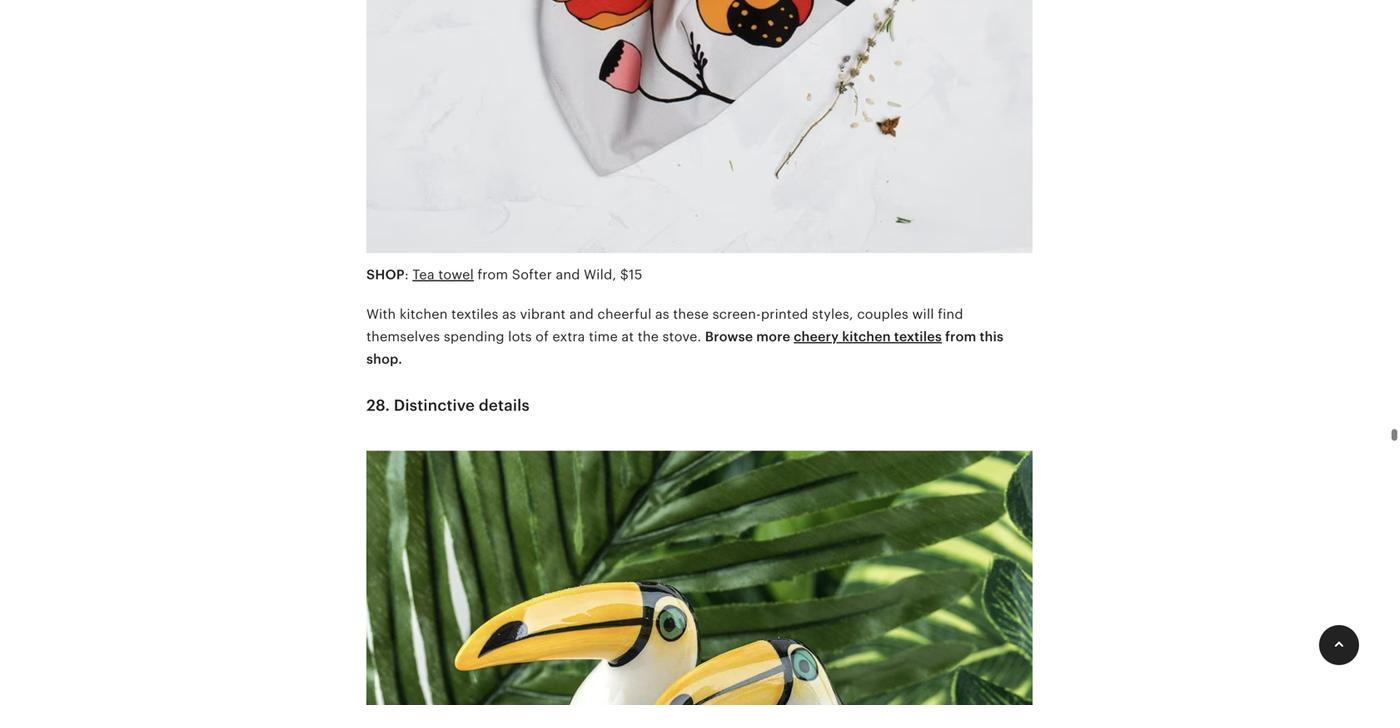 Task type: describe. For each thing, give the bounding box(es) containing it.
kitchen inside with kitchen textiles as vibrant and cheerful as these screen-printed styles, couples will find themselves spending lots of extra time at the stove.
[[400, 304, 448, 319]]

couples
[[857, 304, 909, 319]]

time
[[589, 327, 618, 342]]

with
[[367, 304, 396, 319]]

screen-
[[713, 304, 761, 319]]

cheery
[[794, 327, 839, 342]]

1 vertical spatial textiles
[[895, 327, 942, 342]]

and inside with kitchen textiles as vibrant and cheerful as these screen-printed styles, couples will find themselves spending lots of extra time at the stove.
[[570, 304, 594, 319]]

details
[[479, 394, 530, 412]]

shop
[[367, 265, 405, 280]]

distinctive
[[394, 394, 475, 412]]

will
[[913, 304, 935, 319]]

cheery kitchen textiles link
[[794, 327, 942, 342]]

browse more cheery kitchen textiles
[[705, 327, 942, 342]]

styles,
[[812, 304, 854, 319]]

0 vertical spatial and
[[556, 265, 580, 280]]

at
[[622, 327, 634, 342]]

textiles inside with kitchen textiles as vibrant and cheerful as these screen-printed styles, couples will find themselves spending lots of extra time at the stove.
[[452, 304, 499, 319]]

find
[[938, 304, 964, 319]]

0 vertical spatial from
[[478, 265, 508, 280]]

lots
[[508, 327, 532, 342]]

28.
[[367, 394, 390, 412]]

vibrant
[[520, 304, 566, 319]]

1 horizontal spatial kitchen
[[843, 327, 891, 342]]

28. distinctive details
[[367, 394, 530, 412]]

more
[[757, 327, 791, 342]]

shop : tea towel from softer and wild, $15
[[367, 265, 643, 280]]



Task type: vqa. For each thing, say whether or not it's contained in the screenshot.
Kitchen
yes



Task type: locate. For each thing, give the bounding box(es) containing it.
stove.
[[663, 327, 702, 342]]

1 horizontal spatial from
[[946, 327, 977, 342]]

printed
[[761, 304, 809, 319]]

these
[[673, 304, 709, 319]]

the
[[638, 327, 659, 342]]

cheerful
[[598, 304, 652, 319]]

spending
[[444, 327, 505, 342]]

kitchen
[[400, 304, 448, 319], [843, 327, 891, 342]]

and
[[556, 265, 580, 280], [570, 304, 594, 319]]

1 horizontal spatial textiles
[[895, 327, 942, 342]]

best wedding registry idea - bright and cheery tea towel with floral design image
[[367, 0, 1033, 261]]

this
[[980, 327, 1004, 342]]

0 horizontal spatial textiles
[[452, 304, 499, 319]]

from right towel
[[478, 265, 508, 280]]

:
[[405, 265, 409, 280]]

kitchen down couples
[[843, 327, 891, 342]]

kitchen up the themselves on the left top of the page
[[400, 304, 448, 319]]

as up lots
[[502, 304, 517, 319]]

0 horizontal spatial from
[[478, 265, 508, 280]]

0 horizontal spatial as
[[502, 304, 517, 319]]

tea
[[413, 265, 435, 280]]

1 horizontal spatial as
[[655, 304, 670, 319]]

extra
[[553, 327, 585, 342]]

and left wild,
[[556, 265, 580, 280]]

0 vertical spatial kitchen
[[400, 304, 448, 319]]

0 horizontal spatial kitchen
[[400, 304, 448, 319]]

from inside from this shop.
[[946, 327, 977, 342]]

wild,
[[584, 265, 617, 280]]

unique wedding registry ideas - fun salt and pepper shakers shaped like toucans image
[[367, 438, 1033, 706]]

from this shop.
[[367, 327, 1004, 365]]

shop.
[[367, 350, 402, 365]]

2 as from the left
[[655, 304, 670, 319]]

textiles
[[452, 304, 499, 319], [895, 327, 942, 342]]

from down find
[[946, 327, 977, 342]]

1 vertical spatial from
[[946, 327, 977, 342]]

themselves
[[367, 327, 440, 342]]

0 vertical spatial textiles
[[452, 304, 499, 319]]

as up the
[[655, 304, 670, 319]]

as
[[502, 304, 517, 319], [655, 304, 670, 319]]

tea towel link
[[413, 265, 474, 280]]

1 as from the left
[[502, 304, 517, 319]]

browse
[[705, 327, 753, 342]]

from
[[478, 265, 508, 280], [946, 327, 977, 342]]

softer
[[512, 265, 552, 280]]

towel
[[438, 265, 474, 280]]

1 vertical spatial and
[[570, 304, 594, 319]]

1 vertical spatial kitchen
[[843, 327, 891, 342]]

with kitchen textiles as vibrant and cheerful as these screen-printed styles, couples will find themselves spending lots of extra time at the stove.
[[367, 304, 964, 342]]

of
[[536, 327, 549, 342]]

$15
[[620, 265, 643, 280]]

and up extra
[[570, 304, 594, 319]]

textiles up spending
[[452, 304, 499, 319]]

textiles down will
[[895, 327, 942, 342]]



